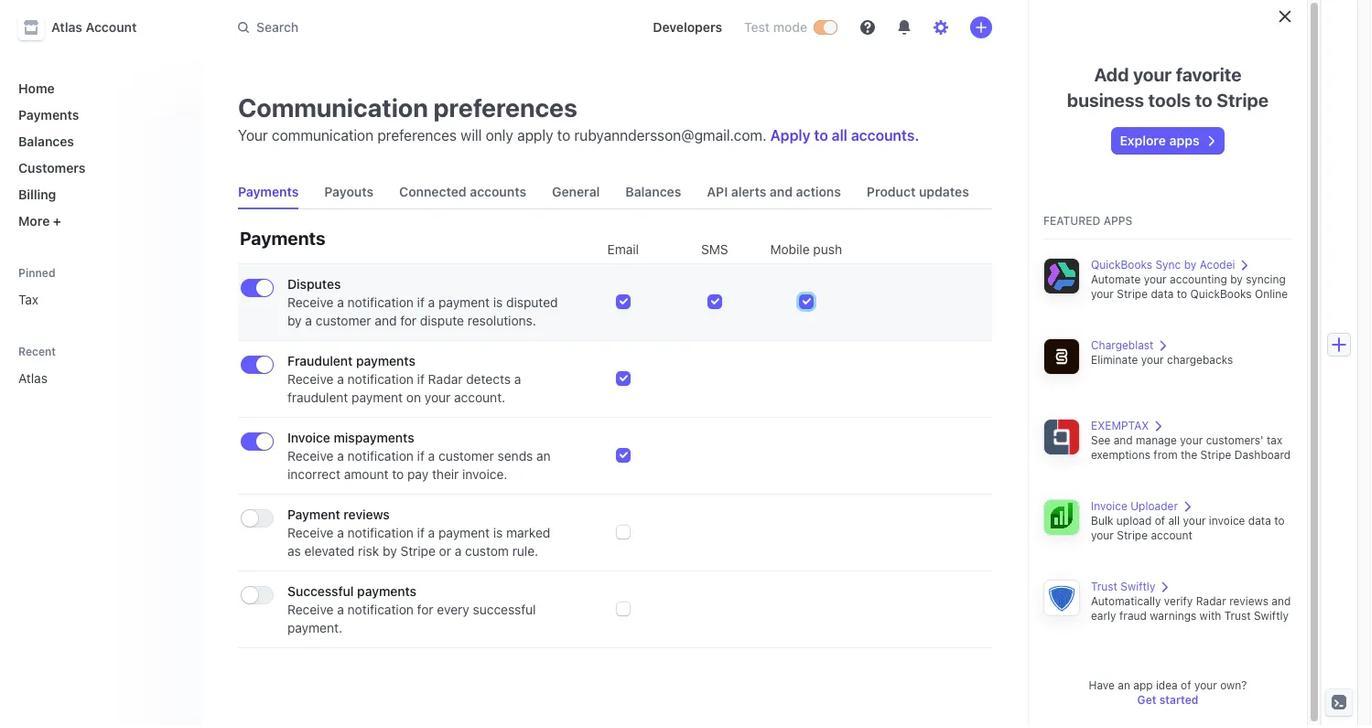 Task type: vqa. For each thing, say whether or not it's contained in the screenshot.
"MANAGE SHORTCUTS" image
no



Task type: locate. For each thing, give the bounding box(es) containing it.
atlas inside button
[[51, 19, 82, 35]]

1 horizontal spatial atlas
[[51, 19, 82, 35]]

your up the in the right of the page
[[1180, 434, 1203, 448]]

to right apply
[[814, 127, 828, 144]]

of down uploader
[[1155, 514, 1165, 528]]

all inside communication preferences your communication preferences will only apply to rubyanndersson@gmail.com. apply to all accounts.
[[832, 127, 848, 144]]

payments inside successful payments receive a notification for every successful payment.
[[357, 584, 417, 600]]

customer inside invoice mispayments receive a notification if a customer sends an incorrect amount to pay their invoice.
[[439, 449, 494, 464]]

explore
[[1120, 133, 1166, 148]]

only
[[486, 127, 513, 144]]

quickbooks up 'automate'
[[1091, 258, 1153, 272]]

for inside disputes receive a notification if a payment is disputed by a customer and for dispute resolutions.
[[400, 313, 417, 329]]

invoice for invoice uploader
[[1091, 500, 1128, 514]]

1 vertical spatial payments link
[[231, 176, 306, 209]]

your
[[1133, 64, 1172, 85], [1144, 273, 1167, 287], [1091, 287, 1114, 301], [1141, 353, 1164, 367], [425, 390, 451, 406], [1180, 434, 1203, 448], [1183, 514, 1206, 528], [1091, 529, 1114, 543], [1195, 679, 1217, 693]]

trust inside the automatically verify radar reviews and early fraud warnings with trust swiftly
[[1225, 610, 1251, 623]]

0 vertical spatial of
[[1155, 514, 1165, 528]]

0 vertical spatial invoice
[[287, 430, 330, 446]]

trust right with
[[1225, 610, 1251, 623]]

balances link down home link
[[11, 126, 187, 157]]

api alerts and actions
[[707, 184, 841, 200]]

your up tools
[[1133, 64, 1172, 85]]

4 receive from the top
[[287, 525, 334, 541]]

notification up fraudulent payments receive a notification if radar detects a fraudulent payment on your account.
[[348, 295, 414, 310]]

balances
[[18, 134, 74, 149], [626, 184, 681, 200]]

invoice for invoice mispayments receive a notification if a customer sends an incorrect amount to pay their invoice.
[[287, 430, 330, 446]]

recent
[[18, 345, 56, 359]]

payments down home
[[18, 107, 79, 123]]

billing link
[[11, 179, 187, 210]]

by down acodei
[[1231, 273, 1243, 287]]

payments for fraudulent payments
[[356, 353, 416, 369]]

to right invoice
[[1274, 514, 1285, 528]]

receive for payment
[[287, 525, 334, 541]]

payments
[[18, 107, 79, 123], [238, 184, 299, 200], [240, 228, 326, 249]]

1 vertical spatial balances
[[626, 184, 681, 200]]

tax
[[18, 292, 39, 308]]

0 vertical spatial reviews
[[344, 507, 390, 523]]

0 vertical spatial swiftly
[[1121, 580, 1156, 594]]

customer up "invoice." at the bottom
[[439, 449, 494, 464]]

of up started
[[1181, 679, 1192, 693]]

by right risk
[[383, 544, 397, 559]]

0 vertical spatial customer
[[316, 313, 371, 329]]

1 vertical spatial payment
[[352, 390, 403, 406]]

reviews up risk
[[344, 507, 390, 523]]

home
[[18, 81, 55, 96]]

product updates
[[867, 184, 969, 200]]

payments up the disputes
[[240, 228, 326, 249]]

invoice mispayments receive a notification if a customer sends an incorrect amount to pay their invoice.
[[287, 430, 551, 482]]

if
[[417, 295, 425, 310], [417, 372, 425, 387], [417, 449, 425, 464], [417, 525, 425, 541]]

receive down the disputes
[[287, 295, 334, 310]]

1 vertical spatial atlas
[[18, 371, 48, 386]]

1 horizontal spatial reviews
[[1230, 595, 1269, 609]]

0 vertical spatial preferences
[[434, 92, 578, 123]]

1 vertical spatial balances link
[[618, 176, 689, 209]]

preferences up only
[[434, 92, 578, 123]]

and inside disputes receive a notification if a payment is disputed by a customer and for dispute resolutions.
[[375, 313, 397, 329]]

tab list
[[231, 176, 992, 210]]

1 horizontal spatial radar
[[1196, 595, 1227, 609]]

notification down risk
[[348, 602, 414, 618]]

atlas for atlas
[[18, 371, 48, 386]]

test mode
[[744, 19, 807, 35]]

1 vertical spatial quickbooks
[[1191, 287, 1252, 301]]

idea
[[1156, 679, 1178, 693]]

receive inside payment reviews receive a notification if a payment is marked as elevated risk by stripe or a custom rule.
[[287, 525, 334, 541]]

1 vertical spatial of
[[1181, 679, 1192, 693]]

customer
[[316, 313, 371, 329], [439, 449, 494, 464]]

notification inside successful payments receive a notification for every successful payment.
[[348, 602, 414, 618]]

or
[[439, 544, 451, 559]]

invoice up incorrect
[[287, 430, 330, 446]]

0 vertical spatial for
[[400, 313, 417, 329]]

trust
[[1091, 580, 1118, 594], [1225, 610, 1251, 623]]

payments inside fraudulent payments receive a notification if radar detects a fraudulent payment on your account.
[[356, 353, 416, 369]]

1 horizontal spatial an
[[1118, 679, 1130, 693]]

4 if from the top
[[417, 525, 425, 541]]

2 receive from the top
[[287, 372, 334, 387]]

1 horizontal spatial quickbooks
[[1191, 287, 1252, 301]]

if inside fraudulent payments receive a notification if radar detects a fraudulent payment on your account.
[[417, 372, 425, 387]]

atlas left 'account'
[[51, 19, 82, 35]]

0 horizontal spatial reviews
[[344, 507, 390, 523]]

notification inside fraudulent payments receive a notification if radar detects a fraudulent payment on your account.
[[348, 372, 414, 387]]

sends
[[498, 449, 533, 464]]

3 receive from the top
[[287, 449, 334, 464]]

reviews right verify
[[1230, 595, 1269, 609]]

swiftly up automatically
[[1121, 580, 1156, 594]]

payment up the or
[[439, 525, 490, 541]]

2 is from the top
[[493, 525, 503, 541]]

1 vertical spatial payments
[[357, 584, 417, 600]]

verify
[[1164, 595, 1193, 609]]

1 horizontal spatial data
[[1249, 514, 1271, 528]]

1 vertical spatial reviews
[[1230, 595, 1269, 609]]

notification inside invoice mispayments receive a notification if a customer sends an incorrect amount to pay their invoice.
[[348, 449, 414, 464]]

warnings
[[1150, 610, 1197, 623]]

notification up on
[[348, 372, 414, 387]]

4 notification from the top
[[348, 525, 414, 541]]

trust swiftly image
[[1044, 580, 1080, 617]]

stripe down upload
[[1117, 529, 1148, 543]]

swiftly
[[1121, 580, 1156, 594], [1254, 610, 1289, 623]]

for inside successful payments receive a notification for every successful payment.
[[417, 602, 434, 618]]

by inside automate your accounting by syncing your stripe data to quickbooks online
[[1231, 273, 1243, 287]]

0 horizontal spatial quickbooks
[[1091, 258, 1153, 272]]

core navigation links element
[[11, 73, 187, 236]]

1 horizontal spatial trust
[[1225, 610, 1251, 623]]

quickbooks down the accounting
[[1191, 287, 1252, 301]]

to inside automate your accounting by syncing your stripe data to quickbooks online
[[1177, 287, 1187, 301]]

is up "resolutions."
[[493, 295, 503, 310]]

0 horizontal spatial customer
[[316, 313, 371, 329]]

detects
[[466, 372, 511, 387]]

payment up dispute
[[439, 295, 490, 310]]

5 receive from the top
[[287, 602, 334, 618]]

1 horizontal spatial payments link
[[231, 176, 306, 209]]

developers link
[[646, 13, 730, 42]]

swiftly right with
[[1254, 610, 1289, 623]]

disputes
[[287, 276, 341, 292]]

0 vertical spatial radar
[[428, 372, 463, 387]]

0 vertical spatial balances link
[[11, 126, 187, 157]]

1 horizontal spatial of
[[1181, 679, 1192, 693]]

1 horizontal spatial swiftly
[[1254, 610, 1289, 623]]

payments link down your
[[231, 176, 306, 209]]

your left own?
[[1195, 679, 1217, 693]]

1 horizontal spatial customer
[[439, 449, 494, 464]]

as
[[287, 544, 301, 559]]

1 vertical spatial invoice
[[1091, 500, 1128, 514]]

a inside successful payments receive a notification for every successful payment.
[[337, 602, 344, 618]]

1 is from the top
[[493, 295, 503, 310]]

customer inside disputes receive a notification if a payment is disputed by a customer and for dispute resolutions.
[[316, 313, 371, 329]]

pin to navigation image
[[170, 371, 185, 386]]

receive inside invoice mispayments receive a notification if a customer sends an incorrect amount to pay their invoice.
[[287, 449, 334, 464]]

to down the accounting
[[1177, 287, 1187, 301]]

receive up fraudulent
[[287, 372, 334, 387]]

to down favorite
[[1195, 90, 1213, 111]]

connected accounts link
[[392, 176, 534, 209]]

receive down payment
[[287, 525, 334, 541]]

notification for fraudulent payments
[[348, 372, 414, 387]]

payouts
[[324, 184, 374, 200]]

if inside invoice mispayments receive a notification if a customer sends an incorrect amount to pay their invoice.
[[417, 449, 425, 464]]

if down pay
[[417, 525, 425, 541]]

stripe left the or
[[400, 544, 436, 559]]

atlas inside 'link'
[[18, 371, 48, 386]]

payments up on
[[356, 353, 416, 369]]

an inside have an app idea of your own? get started
[[1118, 679, 1130, 693]]

0 vertical spatial data
[[1151, 287, 1174, 301]]

payments
[[356, 353, 416, 369], [357, 584, 417, 600]]

1 horizontal spatial all
[[1169, 514, 1180, 528]]

0 horizontal spatial payments link
[[11, 100, 187, 130]]

your right on
[[425, 390, 451, 406]]

disputed
[[506, 295, 558, 310]]

0 vertical spatial an
[[537, 449, 551, 464]]

5 notification from the top
[[348, 602, 414, 618]]

uploader
[[1131, 500, 1178, 514]]

1 vertical spatial data
[[1249, 514, 1271, 528]]

more
[[18, 213, 50, 229]]

if inside payment reviews receive a notification if a payment is marked as elevated risk by stripe or a custom rule.
[[417, 525, 425, 541]]

payments inside core navigation links element
[[18, 107, 79, 123]]

featured
[[1044, 214, 1101, 228]]

0 horizontal spatial radar
[[428, 372, 463, 387]]

by down the disputes
[[287, 313, 302, 329]]

from
[[1154, 449, 1178, 462]]

marked
[[506, 525, 550, 541]]

balances up customers
[[18, 134, 74, 149]]

2 vertical spatial payment
[[439, 525, 490, 541]]

and
[[770, 184, 793, 200], [375, 313, 397, 329], [1114, 434, 1133, 448], [1272, 595, 1291, 609]]

notification for payment reviews
[[348, 525, 414, 541]]

receive inside successful payments receive a notification for every successful payment.
[[287, 602, 334, 618]]

invoice up bulk
[[1091, 500, 1128, 514]]

stripe down the customers'
[[1201, 449, 1232, 462]]

3 notification from the top
[[348, 449, 414, 464]]

receive inside disputes receive a notification if a payment is disputed by a customer and for dispute resolutions.
[[287, 295, 334, 310]]

explore apps
[[1120, 133, 1200, 148]]

0 vertical spatial atlas
[[51, 19, 82, 35]]

notification down mispayments
[[348, 449, 414, 464]]

stripe down favorite
[[1217, 90, 1269, 111]]

radar
[[428, 372, 463, 387], [1196, 595, 1227, 609]]

on
[[406, 390, 421, 406]]

all
[[832, 127, 848, 144], [1169, 514, 1180, 528]]

1 if from the top
[[417, 295, 425, 310]]

automatically
[[1091, 595, 1161, 609]]

notification up risk
[[348, 525, 414, 541]]

0 vertical spatial payments
[[356, 353, 416, 369]]

tax
[[1267, 434, 1283, 448]]

1 vertical spatial radar
[[1196, 595, 1227, 609]]

notification
[[348, 295, 414, 310], [348, 372, 414, 387], [348, 449, 414, 464], [348, 525, 414, 541], [348, 602, 414, 618]]

will
[[461, 127, 482, 144]]

communication
[[272, 127, 374, 144]]

0 horizontal spatial all
[[832, 127, 848, 144]]

0 horizontal spatial balances
[[18, 134, 74, 149]]

1 vertical spatial all
[[1169, 514, 1180, 528]]

1 vertical spatial swiftly
[[1254, 610, 1289, 623]]

radar inside fraudulent payments receive a notification if radar detects a fraudulent payment on your account.
[[428, 372, 463, 387]]

receive up the payment.
[[287, 602, 334, 618]]

exemptax
[[1091, 419, 1149, 433]]

1 horizontal spatial balances
[[626, 184, 681, 200]]

by up the accounting
[[1184, 258, 1197, 272]]

add your favorite business tools to stripe
[[1067, 64, 1269, 111]]

preferences left will
[[377, 127, 457, 144]]

automatically verify radar reviews and early fraud warnings with trust swiftly
[[1091, 595, 1291, 623]]

communication preferences your communication preferences will only apply to rubyanndersson@gmail.com. apply to all accounts.
[[238, 92, 919, 144]]

1 receive from the top
[[287, 295, 334, 310]]

customer up fraudulent
[[316, 313, 371, 329]]

explore apps link
[[1113, 128, 1224, 154]]

radar up account.
[[428, 372, 463, 387]]

if up dispute
[[417, 295, 425, 310]]

your inside add your favorite business tools to stripe
[[1133, 64, 1172, 85]]

mispayments
[[334, 430, 414, 446]]

0 horizontal spatial of
[[1155, 514, 1165, 528]]

0 vertical spatial balances
[[18, 134, 74, 149]]

rule.
[[512, 544, 538, 559]]

payment
[[439, 295, 490, 310], [352, 390, 403, 406], [439, 525, 490, 541]]

0 horizontal spatial data
[[1151, 287, 1174, 301]]

1 horizontal spatial invoice
[[1091, 500, 1128, 514]]

more +
[[18, 213, 61, 229]]

product updates link
[[860, 176, 977, 209]]

2 if from the top
[[417, 372, 425, 387]]

automate your accounting by syncing your stripe data to quickbooks online
[[1091, 273, 1288, 301]]

0 horizontal spatial atlas
[[18, 371, 48, 386]]

data right invoice
[[1249, 514, 1271, 528]]

exemptax image
[[1044, 419, 1080, 456]]

0 vertical spatial payment
[[439, 295, 490, 310]]

1 vertical spatial customer
[[439, 449, 494, 464]]

0 vertical spatial is
[[493, 295, 503, 310]]

0 vertical spatial all
[[832, 127, 848, 144]]

of inside have an app idea of your own? get started
[[1181, 679, 1192, 693]]

own?
[[1221, 679, 1247, 693]]

1 vertical spatial preferences
[[377, 127, 457, 144]]

payment inside payment reviews receive a notification if a payment is marked as elevated risk by stripe or a custom rule.
[[439, 525, 490, 541]]

for left 'every'
[[417, 602, 434, 618]]

0 vertical spatial quickbooks
[[1091, 258, 1153, 272]]

1 vertical spatial is
[[493, 525, 503, 541]]

fraudulent
[[287, 353, 353, 369]]

0 vertical spatial payments
[[18, 107, 79, 123]]

radar up with
[[1196, 595, 1227, 609]]

0 horizontal spatial invoice
[[287, 430, 330, 446]]

0 vertical spatial trust
[[1091, 580, 1118, 594]]

accounts
[[470, 184, 526, 200]]

receive for invoice
[[287, 449, 334, 464]]

payments down risk
[[357, 584, 417, 600]]

tools
[[1148, 90, 1191, 111]]

0 vertical spatial payments link
[[11, 100, 187, 130]]

your up account
[[1183, 514, 1206, 528]]

balances link down 'rubyanndersson@gmail.com.'
[[618, 176, 689, 209]]

connected
[[399, 184, 467, 200]]

to left pay
[[392, 467, 404, 482]]

your inside have an app idea of your own? get started
[[1195, 679, 1217, 693]]

your down bulk
[[1091, 529, 1114, 543]]

if up pay
[[417, 449, 425, 464]]

1 vertical spatial an
[[1118, 679, 1130, 693]]

all up account
[[1169, 514, 1180, 528]]

1 vertical spatial trust
[[1225, 610, 1251, 623]]

payments down your
[[238, 184, 299, 200]]

trust up automatically
[[1091, 580, 1118, 594]]

notification for successful payments
[[348, 602, 414, 618]]

notification inside payment reviews receive a notification if a payment is marked as elevated risk by stripe or a custom rule.
[[348, 525, 414, 541]]

help image
[[861, 20, 875, 35]]

chargebacks
[[1167, 353, 1233, 367]]

invoice inside invoice mispayments receive a notification if a customer sends an incorrect amount to pay their invoice.
[[287, 430, 330, 446]]

an right sends
[[537, 449, 551, 464]]

receive inside fraudulent payments receive a notification if radar detects a fraudulent payment on your account.
[[287, 372, 334, 387]]

+
[[53, 213, 61, 229]]

for left dispute
[[400, 313, 417, 329]]

mobile
[[770, 242, 810, 257]]

an left app
[[1118, 679, 1130, 693]]

customers
[[18, 160, 86, 176]]

eliminate
[[1091, 353, 1138, 367]]

is
[[493, 295, 503, 310], [493, 525, 503, 541]]

is up custom at the left bottom of the page
[[493, 525, 503, 541]]

to inside add your favorite business tools to stripe
[[1195, 90, 1213, 111]]

0 horizontal spatial balances link
[[11, 126, 187, 157]]

balances down 'rubyanndersson@gmail.com.'
[[626, 184, 681, 200]]

quickbooks sync by acodei image
[[1044, 258, 1080, 295]]

payments link up customers "link"
[[11, 100, 187, 130]]

tax link
[[11, 285, 187, 315]]

1 vertical spatial for
[[417, 602, 434, 618]]

notification for invoice mispayments
[[348, 449, 414, 464]]

if up on
[[417, 372, 425, 387]]

0 horizontal spatial an
[[537, 449, 551, 464]]

if for payments
[[417, 372, 425, 387]]

payment left on
[[352, 390, 403, 406]]

invoice
[[1209, 514, 1245, 528]]

reviews
[[344, 507, 390, 523], [1230, 595, 1269, 609]]

0 horizontal spatial trust
[[1091, 580, 1118, 594]]

payments for successful payments
[[357, 584, 417, 600]]

early
[[1091, 610, 1117, 623]]

receive for fraudulent
[[287, 372, 334, 387]]

atlas down recent
[[18, 371, 48, 386]]

1 notification from the top
[[348, 295, 414, 310]]

data down quickbooks sync by acodei
[[1151, 287, 1174, 301]]

receive up incorrect
[[287, 449, 334, 464]]

3 if from the top
[[417, 449, 425, 464]]

all left accounts.
[[832, 127, 848, 144]]

payment reviews receive a notification if a payment is marked as elevated risk by stripe or a custom rule.
[[287, 507, 550, 559]]

payment inside fraudulent payments receive a notification if radar detects a fraudulent payment on your account.
[[352, 390, 403, 406]]

stripe down 'automate'
[[1117, 287, 1148, 301]]

2 notification from the top
[[348, 372, 414, 387]]



Task type: describe. For each thing, give the bounding box(es) containing it.
payment.
[[287, 621, 342, 636]]

customers link
[[11, 153, 187, 183]]

1 vertical spatial payments
[[238, 184, 299, 200]]

invoice uploader
[[1091, 500, 1178, 514]]

is inside payment reviews receive a notification if a payment is marked as elevated risk by stripe or a custom rule.
[[493, 525, 503, 541]]

app
[[1134, 679, 1153, 693]]

if for mispayments
[[417, 449, 425, 464]]

is inside disputes receive a notification if a payment is disputed by a customer and for dispute resolutions.
[[493, 295, 503, 310]]

reviews inside payment reviews receive a notification if a payment is marked as elevated risk by stripe or a custom rule.
[[344, 507, 390, 523]]

account.
[[454, 390, 505, 406]]

resolutions.
[[468, 313, 536, 329]]

stripe inside "bulk upload of all your invoice data to your stripe account"
[[1117, 529, 1148, 543]]

fraudulent
[[287, 390, 348, 406]]

settings image
[[934, 20, 948, 35]]

mobile push
[[770, 242, 842, 257]]

and inside the automatically verify radar reviews and early fraud warnings with trust swiftly
[[1272, 595, 1291, 609]]

and inside api alerts and actions link
[[770, 184, 793, 200]]

have
[[1089, 679, 1115, 693]]

dashboard
[[1235, 449, 1291, 462]]

elevated
[[304, 544, 355, 559]]

account
[[1151, 529, 1193, 543]]

accounts.
[[851, 127, 919, 144]]

acodei
[[1200, 258, 1235, 272]]

payment inside disputes receive a notification if a payment is disputed by a customer and for dispute resolutions.
[[439, 295, 490, 310]]

invoice uploader image
[[1044, 500, 1080, 536]]

trust swiftly
[[1091, 580, 1156, 594]]

stripe inside payment reviews receive a notification if a payment is marked as elevated risk by stripe or a custom rule.
[[400, 544, 436, 559]]

account
[[86, 19, 137, 35]]

add
[[1094, 64, 1129, 85]]

by inside disputes receive a notification if a payment is disputed by a customer and for dispute resolutions.
[[287, 313, 302, 329]]

apps
[[1104, 214, 1133, 228]]

stripe inside add your favorite business tools to stripe
[[1217, 90, 1269, 111]]

chargeblast image
[[1044, 339, 1080, 375]]

test
[[744, 19, 770, 35]]

disputes receive a notification if a payment is disputed by a customer and for dispute resolutions.
[[287, 276, 558, 329]]

incorrect
[[287, 467, 341, 482]]

every
[[437, 602, 469, 618]]

eliminate your chargebacks
[[1091, 353, 1233, 367]]

atlas link
[[11, 363, 161, 394]]

their
[[432, 467, 459, 482]]

business
[[1067, 90, 1144, 111]]

online
[[1255, 287, 1288, 301]]

Search text field
[[227, 11, 624, 44]]

pinned navigation links element
[[11, 258, 190, 315]]

your down chargeblast
[[1141, 353, 1164, 367]]

accounting
[[1170, 273, 1227, 287]]

quickbooks inside automate your accounting by syncing your stripe data to quickbooks online
[[1191, 287, 1252, 301]]

see and manage your customers' tax exemptions from the stripe dashboard
[[1091, 434, 1291, 462]]

payment
[[287, 507, 340, 523]]

dispute
[[420, 313, 464, 329]]

mode
[[773, 19, 807, 35]]

apply
[[771, 127, 811, 144]]

alerts
[[731, 184, 767, 200]]

of inside "bulk upload of all your invoice data to your stripe account"
[[1155, 514, 1165, 528]]

if for reviews
[[417, 525, 425, 541]]

apply to all accounts. button
[[771, 127, 919, 144]]

get
[[1138, 694, 1157, 708]]

home link
[[11, 73, 187, 103]]

0 horizontal spatial swiftly
[[1121, 580, 1156, 594]]

upload
[[1117, 514, 1152, 528]]

pay
[[407, 467, 429, 482]]

to inside invoice mispayments receive a notification if a customer sends an incorrect amount to pay their invoice.
[[392, 467, 404, 482]]

apps
[[1170, 133, 1200, 148]]

atlas account
[[51, 19, 137, 35]]

your down quickbooks sync by acodei
[[1144, 273, 1167, 287]]

with
[[1200, 610, 1222, 623]]

stripe inside see and manage your customers' tax exemptions from the stripe dashboard
[[1201, 449, 1232, 462]]

data inside automate your accounting by syncing your stripe data to quickbooks online
[[1151, 287, 1174, 301]]

by inside payment reviews receive a notification if a payment is marked as elevated risk by stripe or a custom rule.
[[383, 544, 397, 559]]

swiftly inside the automatically verify radar reviews and early fraud warnings with trust swiftly
[[1254, 610, 1289, 623]]

atlas account button
[[18, 15, 155, 40]]

to inside "bulk upload of all your invoice data to your stripe account"
[[1274, 514, 1285, 528]]

2 vertical spatial payments
[[240, 228, 326, 249]]

developers
[[653, 19, 722, 35]]

stripe inside automate your accounting by syncing your stripe data to quickbooks online
[[1117, 287, 1148, 301]]

receive for successful
[[287, 602, 334, 618]]

custom
[[465, 544, 509, 559]]

if inside disputes receive a notification if a payment is disputed by a customer and for dispute resolutions.
[[417, 295, 425, 310]]

bulk upload of all your invoice data to your stripe account
[[1091, 514, 1285, 543]]

your
[[238, 127, 268, 144]]

balances inside core navigation links element
[[18, 134, 74, 149]]

balances inside tab list
[[626, 184, 681, 200]]

an inside invoice mispayments receive a notification if a customer sends an incorrect amount to pay their invoice.
[[537, 449, 551, 464]]

your down 'automate'
[[1091, 287, 1114, 301]]

to right apply on the left of the page
[[557, 127, 571, 144]]

favorite
[[1176, 64, 1242, 85]]

data inside "bulk upload of all your invoice data to your stripe account"
[[1249, 514, 1271, 528]]

manage
[[1136, 434, 1177, 448]]

successful
[[473, 602, 536, 618]]

invoice.
[[462, 467, 507, 482]]

exemptions
[[1091, 449, 1151, 462]]

quickbooks sync by acodei
[[1091, 258, 1235, 272]]

sms
[[701, 242, 728, 257]]

search
[[256, 19, 299, 35]]

chargeblast
[[1091, 339, 1154, 352]]

atlas for atlas account
[[51, 19, 82, 35]]

reviews inside the automatically verify radar reviews and early fraud warnings with trust swiftly
[[1230, 595, 1269, 609]]

bulk
[[1091, 514, 1114, 528]]

amount
[[344, 467, 389, 482]]

sync
[[1156, 258, 1181, 272]]

all inside "bulk upload of all your invoice data to your stripe account"
[[1169, 514, 1180, 528]]

automate
[[1091, 273, 1141, 287]]

your inside see and manage your customers' tax exemptions from the stripe dashboard
[[1180, 434, 1203, 448]]

and inside see and manage your customers' tax exemptions from the stripe dashboard
[[1114, 434, 1133, 448]]

pinned
[[18, 266, 55, 280]]

payouts link
[[317, 176, 381, 209]]

apply
[[517, 127, 553, 144]]

general
[[552, 184, 600, 200]]

started
[[1160, 694, 1199, 708]]

tab list containing payments
[[231, 176, 992, 210]]

Search search field
[[227, 11, 624, 44]]

have an app idea of your own? get started
[[1089, 679, 1247, 708]]

featured apps
[[1044, 214, 1133, 228]]

your inside fraudulent payments receive a notification if radar detects a fraudulent payment on your account.
[[425, 390, 451, 406]]

rubyanndersson@gmail.com.
[[574, 127, 767, 144]]

notification inside disputes receive a notification if a payment is disputed by a customer and for dispute resolutions.
[[348, 295, 414, 310]]

1 horizontal spatial balances link
[[618, 176, 689, 209]]

api alerts and actions link
[[700, 176, 849, 209]]

radar inside the automatically verify radar reviews and early fraud warnings with trust swiftly
[[1196, 595, 1227, 609]]

recent navigation links element
[[0, 337, 201, 394]]



